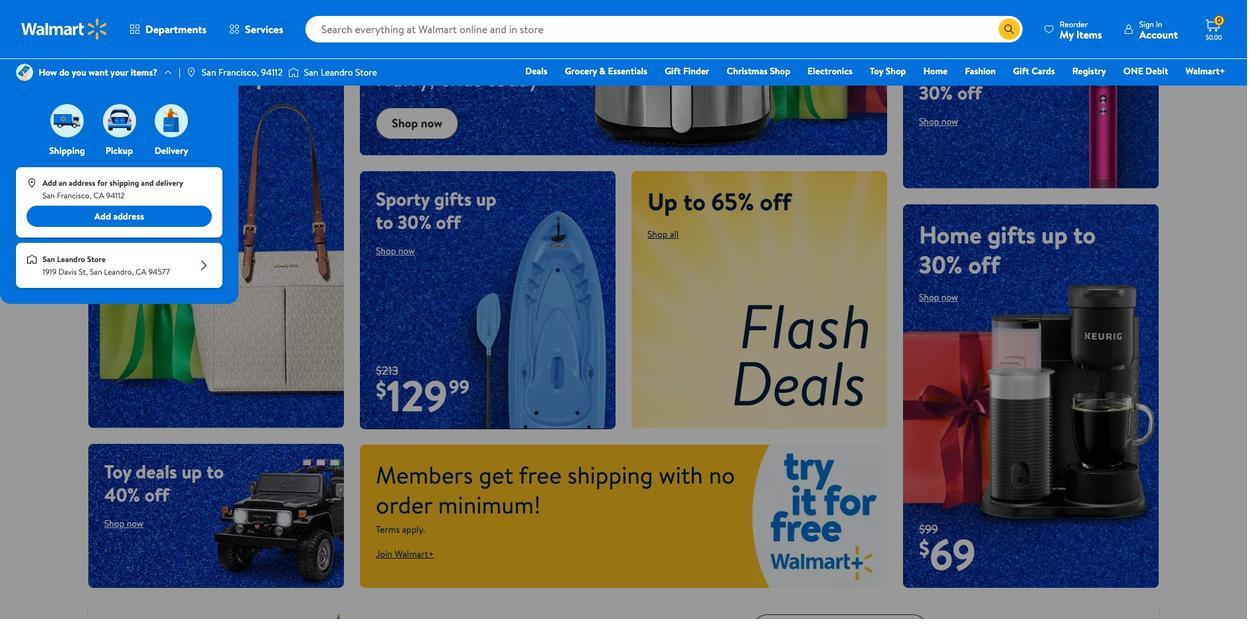 Task type: vqa. For each thing, say whether or not it's contained in the screenshot.
left 94112
yes



Task type: describe. For each thing, give the bounding box(es) containing it.
 image for san francisco, 94112
[[186, 67, 197, 78]]

want
[[89, 66, 108, 79]]

get
[[479, 459, 514, 492]]

leandro,
[[104, 267, 134, 278]]

was dollar $213, now dollar 129.99 group
[[360, 363, 470, 430]]

search icon image
[[1005, 24, 1015, 35]]

address inside add address button
[[113, 210, 144, 223]]

now for toy deals up to 40% off
[[127, 518, 143, 531]]

departments button
[[118, 13, 218, 45]]

debit
[[1146, 64, 1169, 78]]

store for san leandro store 1919 davis st, san leandro, ca 94577
[[87, 254, 106, 265]]

all
[[670, 228, 679, 241]]

beauty
[[920, 33, 975, 59]]

delivery
[[156, 177, 183, 189]]

add for add address
[[94, 210, 111, 223]]

deals
[[136, 459, 177, 485]]

san francisco, 94112
[[202, 66, 283, 79]]

0 horizontal spatial walmart+
[[395, 548, 434, 561]]

off inside beauty & grooming up to 30% off
[[958, 79, 983, 105]]

leandro for san leandro store 1919 davis st, san leandro, ca 94577
[[57, 254, 85, 265]]

off for sporty gifts up to 30% off
[[436, 209, 461, 235]]

account
[[1140, 27, 1179, 42]]

for
[[97, 177, 108, 189]]

shop now link for fashion gifts up to 60% off
[[104, 131, 143, 144]]

off for home gifts up to 30% off
[[969, 248, 1001, 281]]

minimum!
[[438, 489, 541, 522]]

1919
[[43, 267, 57, 278]]

reorder
[[1060, 18, 1089, 30]]

sporty gifts up to 30% off
[[376, 186, 497, 235]]

up for home gifts up to 30% off
[[1042, 218, 1068, 252]]

walmart image
[[21, 19, 108, 40]]

electronics link
[[802, 64, 859, 78]]

in
[[1157, 18, 1163, 30]]

electronics
[[808, 64, 853, 78]]

no
[[709, 459, 736, 492]]

ca inside san leandro store 1919 davis st, san leandro, ca 94577
[[136, 267, 147, 278]]

shop now link for home gifts up to 30% off
[[920, 291, 959, 304]]

gifts for 69
[[988, 218, 1036, 252]]

to for home gifts up to 30% off
[[1074, 218, 1096, 252]]

one debit link
[[1118, 64, 1175, 78]]

$213 $ 129 99
[[376, 363, 470, 426]]

san inside add an address for shipping and delivery san francisco, ca 94112
[[43, 190, 55, 201]]

apply.
[[402, 523, 425, 537]]

how do you want your items?
[[39, 66, 157, 79]]

$ for 69
[[920, 534, 930, 564]]

0 vertical spatial 94112
[[261, 66, 283, 79]]

essentials
[[608, 64, 648, 78]]

add for add an address for shipping and delivery san francisco, ca 94112
[[43, 177, 57, 189]]

christmas shop link
[[721, 64, 797, 78]]

toy for toy shop
[[870, 64, 884, 78]]

1x products_desktop image
[[319, 615, 360, 620]]

gift cards
[[1014, 64, 1056, 78]]

deals link
[[520, 64, 554, 78]]

sporty
[[376, 186, 430, 212]]

shop for home gifts up to 30% off
[[920, 291, 940, 304]]

94577
[[149, 267, 170, 278]]

up inside beauty & grooming up to 30% off
[[1003, 56, 1023, 82]]

gifts for 129
[[434, 186, 472, 212]]

ca inside add an address for shipping and delivery san francisco, ca 94112
[[93, 190, 104, 201]]

reorder my items
[[1060, 18, 1103, 42]]

40%
[[104, 482, 140, 508]]

shipping inside add an address for shipping and delivery san francisco, ca 94112
[[110, 177, 139, 189]]

30% inside beauty & grooming up to 30% off
[[920, 79, 954, 105]]

my
[[1060, 27, 1074, 42]]

 image for shipping
[[51, 104, 84, 138]]

one debit
[[1124, 64, 1169, 78]]

terms
[[376, 523, 400, 537]]

129
[[387, 367, 448, 426]]

shop all link
[[648, 228, 679, 241]]

one
[[1124, 64, 1144, 78]]

toy shop link
[[864, 64, 913, 78]]

store for san leandro store
[[355, 66, 377, 79]]

$0.00
[[1207, 33, 1223, 42]]

toy for toy deals up to 40% off
[[104, 459, 131, 485]]

60%
[[104, 88, 149, 122]]

deals
[[526, 64, 548, 78]]

Search search field
[[305, 16, 1023, 43]]

gift cards link
[[1008, 64, 1062, 78]]

delivery
[[155, 144, 188, 157]]

fashion link
[[960, 64, 1002, 78]]

was dollar $99, now dollar 69 group
[[904, 522, 976, 588]]

shop for up to 65% off
[[648, 228, 668, 241]]

shipping
[[49, 144, 85, 157]]

christmas shop
[[727, 64, 791, 78]]

to inside beauty & grooming up to 30% off
[[1028, 56, 1045, 82]]

to for sporty gifts up to 30% off
[[376, 209, 393, 235]]

99
[[449, 374, 470, 400]]

services button
[[218, 13, 295, 45]]

order
[[376, 489, 433, 522]]

pickup
[[106, 144, 133, 157]]

grocery & essentials link
[[559, 64, 654, 78]]

shop now for beauty & grooming up to 30% off
[[920, 115, 959, 128]]

fashion for fashion gifts up to 60% off
[[104, 58, 184, 92]]

your
[[111, 66, 128, 79]]

services
[[245, 22, 283, 37]]

up
[[648, 185, 678, 218]]

free
[[519, 459, 562, 492]]

grocery
[[565, 64, 598, 78]]

add an address for shipping and delivery san francisco, ca 94112
[[43, 177, 183, 201]]

shop now link for toy deals up to 40% off
[[104, 518, 143, 531]]

up for toy deals up to 40% off
[[182, 459, 202, 485]]

san for san francisco, 94112
[[202, 66, 216, 79]]

home for home
[[924, 64, 948, 78]]

Walmart Site-Wide search field
[[305, 16, 1023, 43]]

delivery button
[[152, 101, 191, 157]]

leandro for san leandro store
[[321, 66, 353, 79]]

69
[[930, 526, 976, 585]]

& for grooming
[[980, 33, 992, 59]]

up to 65% off
[[648, 185, 792, 218]]

shipping inside members get free shipping with no order minimum! terms apply.
[[568, 459, 654, 492]]

gift for gift finder
[[665, 64, 681, 78]]

davis
[[58, 267, 77, 278]]

san leandro store 1919 davis st, san leandro, ca 94577
[[43, 254, 170, 278]]

fashion for fashion
[[966, 64, 996, 78]]

add address
[[94, 210, 144, 223]]



Task type: locate. For each thing, give the bounding box(es) containing it.
add address button
[[27, 206, 212, 227]]

gifts inside home gifts up to 30% off
[[988, 218, 1036, 252]]

francisco, inside add an address for shipping and delivery san francisco, ca 94112
[[57, 190, 91, 201]]

to inside fashion gifts up to 60% off
[[275, 58, 298, 92]]

0 vertical spatial leandro
[[321, 66, 353, 79]]

1 horizontal spatial $
[[920, 534, 930, 564]]

walmart+ down apply.
[[395, 548, 434, 561]]

join walmart+ link
[[376, 548, 434, 561]]

0 vertical spatial add
[[43, 177, 57, 189]]

& for essentials
[[600, 64, 606, 78]]

 image for how do you want your items?
[[16, 64, 33, 81]]

1 vertical spatial &
[[600, 64, 606, 78]]

san for san leandro store
[[304, 66, 319, 79]]

leandro
[[321, 66, 353, 79], [57, 254, 85, 265]]

ca left the 94577
[[136, 267, 147, 278]]

items?
[[131, 66, 157, 79]]

shop for beauty & grooming up to 30% off
[[920, 115, 940, 128]]

0 horizontal spatial ca
[[93, 190, 104, 201]]

to inside toy deals up to 40% off
[[207, 459, 224, 485]]

0 vertical spatial gifts
[[189, 58, 238, 92]]

to for toy deals up to 40% off
[[207, 459, 224, 485]]

1 gift from the left
[[665, 64, 681, 78]]

0 vertical spatial address
[[69, 177, 95, 189]]

address right an at top left
[[69, 177, 95, 189]]

1 horizontal spatial &
[[980, 33, 992, 59]]

1 horizontal spatial walmart+
[[1186, 64, 1226, 78]]

0 horizontal spatial gifts
[[189, 58, 238, 92]]

home gifts up to 30% off
[[920, 218, 1096, 281]]

94112
[[261, 66, 283, 79], [106, 190, 125, 201]]

items
[[1077, 27, 1103, 42]]

$
[[376, 376, 387, 405], [920, 534, 930, 564]]

0 horizontal spatial fashion
[[104, 58, 184, 92]]

fashion inside fashion gifts up to 60% off
[[104, 58, 184, 92]]

shop now link
[[376, 107, 459, 139], [920, 115, 959, 128], [104, 131, 143, 144], [376, 244, 415, 258], [920, 291, 959, 304], [104, 518, 143, 531]]

shop
[[770, 64, 791, 78], [886, 64, 907, 78], [920, 115, 940, 128], [392, 115, 418, 132], [104, 131, 125, 144], [648, 228, 668, 241], [376, 244, 396, 258], [920, 291, 940, 304], [104, 518, 125, 531]]

& right grocery
[[600, 64, 606, 78]]

1 vertical spatial shipping
[[568, 459, 654, 492]]

& inside beauty & grooming up to 30% off
[[980, 33, 992, 59]]

1 vertical spatial $
[[920, 534, 930, 564]]

1 horizontal spatial leandro
[[321, 66, 353, 79]]

2 vertical spatial 30%
[[920, 248, 963, 281]]

to inside home gifts up to 30% off
[[1074, 218, 1096, 252]]

registry link
[[1067, 64, 1113, 78]]

off
[[958, 79, 983, 105], [154, 88, 186, 122], [760, 185, 792, 218], [436, 209, 461, 235], [969, 248, 1001, 281], [145, 482, 169, 508]]

1 horizontal spatial fashion
[[966, 64, 996, 78]]

cards
[[1032, 64, 1056, 78]]

shop now for toy deals up to 40% off
[[104, 518, 143, 531]]

30%
[[920, 79, 954, 105], [398, 209, 432, 235], [920, 248, 963, 281]]

0 vertical spatial toy
[[870, 64, 884, 78]]

finder
[[684, 64, 710, 78]]

off inside toy deals up to 40% off
[[145, 482, 169, 508]]

0 horizontal spatial add
[[43, 177, 57, 189]]

you
[[72, 66, 86, 79]]

shop now for fashion gifts up to 60% off
[[104, 131, 143, 144]]

$99 $ 69
[[920, 522, 976, 585]]

add down add an address for shipping and delivery san francisco, ca 94112
[[94, 210, 111, 223]]

shop all
[[648, 228, 679, 241]]

add inside button
[[94, 210, 111, 223]]

30% inside sporty gifts up to 30% off
[[398, 209, 432, 235]]

shop for toy deals up to 40% off
[[104, 518, 125, 531]]

up inside home gifts up to 30% off
[[1042, 218, 1068, 252]]

 image inside delivery button
[[155, 104, 188, 138]]

0 vertical spatial &
[[980, 33, 992, 59]]

0 horizontal spatial toy
[[104, 459, 131, 485]]

off for toy deals up to 40% off
[[145, 482, 169, 508]]

now for home gifts up to 30% off
[[942, 291, 959, 304]]

1 vertical spatial gifts
[[434, 186, 472, 212]]

how
[[39, 66, 57, 79]]

94112 down services
[[261, 66, 283, 79]]

shipping
[[110, 177, 139, 189], [568, 459, 654, 492]]

1 horizontal spatial gifts
[[434, 186, 472, 212]]

gift inside gift finder link
[[665, 64, 681, 78]]

1 vertical spatial 30%
[[398, 209, 432, 235]]

1 vertical spatial walmart+
[[395, 548, 434, 561]]

1 vertical spatial home
[[920, 218, 982, 252]]

30% for 69
[[920, 248, 963, 281]]

1 horizontal spatial francisco,
[[218, 66, 259, 79]]

to
[[1028, 56, 1045, 82], [275, 58, 298, 92], [684, 185, 706, 218], [376, 209, 393, 235], [1074, 218, 1096, 252], [207, 459, 224, 485]]

 image for delivery
[[155, 104, 188, 138]]

fashion gifts up to 60% off
[[104, 58, 298, 122]]

2 vertical spatial gifts
[[988, 218, 1036, 252]]

up inside toy deals up to 40% off
[[182, 459, 202, 485]]

1 vertical spatial add
[[94, 210, 111, 223]]

0 vertical spatial 30%
[[920, 79, 954, 105]]

0 vertical spatial store
[[355, 66, 377, 79]]

shop for sporty gifts up to 30% off
[[376, 244, 396, 258]]

1 horizontal spatial add
[[94, 210, 111, 223]]

$99
[[920, 522, 939, 538]]

2 horizontal spatial gifts
[[988, 218, 1036, 252]]

now for fashion gifts up to 60% off
[[127, 131, 143, 144]]

 image
[[27, 178, 37, 189]]

san for san leandro store 1919 davis st, san leandro, ca 94577
[[43, 254, 55, 265]]

0 vertical spatial ca
[[93, 190, 104, 201]]

gift left cards
[[1014, 64, 1030, 78]]

0 horizontal spatial francisco,
[[57, 190, 91, 201]]

0 horizontal spatial leandro
[[57, 254, 85, 265]]

0 vertical spatial $
[[376, 376, 387, 405]]

0 vertical spatial home
[[924, 64, 948, 78]]

0 horizontal spatial shipping
[[110, 177, 139, 189]]

add inside add an address for shipping and delivery san francisco, ca 94112
[[43, 177, 57, 189]]

1 horizontal spatial toy
[[870, 64, 884, 78]]

1 vertical spatial toy
[[104, 459, 131, 485]]

& up fashion "link"
[[980, 33, 992, 59]]

$ inside $213 $ 129 99
[[376, 376, 387, 405]]

store inside san leandro store 1919 davis st, san leandro, ca 94577
[[87, 254, 106, 265]]

$ for 129
[[376, 376, 387, 405]]

1 horizontal spatial 94112
[[261, 66, 283, 79]]

off for fashion gifts up to 60% off
[[154, 88, 186, 122]]

address inside add an address for shipping and delivery san francisco, ca 94112
[[69, 177, 95, 189]]

0 horizontal spatial address
[[69, 177, 95, 189]]

to for fashion gifts up to 60% off
[[275, 58, 298, 92]]

home inside home gifts up to 30% off
[[920, 218, 982, 252]]

shop now for sporty gifts up to 30% off
[[376, 244, 415, 258]]

94112 down for on the left top of the page
[[106, 190, 125, 201]]

francisco,
[[218, 66, 259, 79], [57, 190, 91, 201]]

0
[[1218, 15, 1222, 26]]

0 horizontal spatial gift
[[665, 64, 681, 78]]

walmart+
[[1186, 64, 1226, 78], [395, 548, 434, 561]]

 image inside shipping button
[[51, 104, 84, 138]]

members
[[376, 459, 473, 492]]

an
[[59, 177, 67, 189]]

1 vertical spatial store
[[87, 254, 106, 265]]

 image for pickup
[[103, 104, 136, 138]]

add left an at top left
[[43, 177, 57, 189]]

now for beauty & grooming up to 30% off
[[942, 115, 959, 128]]

now for sporty gifts up to 30% off
[[399, 244, 415, 258]]

do
[[59, 66, 70, 79]]

94112 inside add an address for shipping and delivery san francisco, ca 94112
[[106, 190, 125, 201]]

 image for san leandro store
[[288, 66, 299, 79]]

shipping button
[[48, 101, 86, 157]]

1 horizontal spatial shipping
[[568, 459, 654, 492]]

up inside fashion gifts up to 60% off
[[243, 58, 270, 92]]

0 horizontal spatial &
[[600, 64, 606, 78]]

pickup button
[[100, 101, 139, 157]]

registry
[[1073, 64, 1107, 78]]

departments
[[146, 22, 207, 37]]

shop now link for sporty gifts up to 30% off
[[376, 244, 415, 258]]

30% for 129
[[398, 209, 432, 235]]

fashion inside fashion "link"
[[966, 64, 996, 78]]

home link
[[918, 64, 954, 78]]

toy inside toy deals up to 40% off
[[104, 459, 131, 485]]

2 gift from the left
[[1014, 64, 1030, 78]]

1 horizontal spatial ca
[[136, 267, 147, 278]]

0 vertical spatial shipping
[[110, 177, 139, 189]]

0 vertical spatial francisco,
[[218, 66, 259, 79]]

sign in account
[[1140, 18, 1179, 42]]

0 vertical spatial walmart+
[[1186, 64, 1226, 78]]

francisco, down the services dropdown button
[[218, 66, 259, 79]]

1 vertical spatial leandro
[[57, 254, 85, 265]]

beauty & grooming up to 30% off
[[920, 33, 1045, 105]]

up for sporty gifts up to 30% off
[[476, 186, 497, 212]]

walmart+ link
[[1180, 64, 1232, 78]]

toy right electronics link
[[870, 64, 884, 78]]

 image inside pickup button
[[103, 104, 136, 138]]

ca down for on the left top of the page
[[93, 190, 104, 201]]

shop now link for beauty & grooming up to 30% off
[[920, 115, 959, 128]]

to inside sporty gifts up to 30% off
[[376, 209, 393, 235]]

65%
[[712, 185, 755, 218]]

join walmart+
[[376, 548, 434, 561]]

off inside sporty gifts up to 30% off
[[436, 209, 461, 235]]

1 horizontal spatial store
[[355, 66, 377, 79]]

&
[[980, 33, 992, 59], [600, 64, 606, 78]]

0 horizontal spatial 94112
[[106, 190, 125, 201]]

shop for fashion gifts up to 60% off
[[104, 131, 125, 144]]

christmas
[[727, 64, 768, 78]]

gifts inside fashion gifts up to 60% off
[[189, 58, 238, 92]]

walmart+ down $0.00
[[1186, 64, 1226, 78]]

grooming
[[920, 56, 998, 82]]

home
[[924, 64, 948, 78], [920, 218, 982, 252]]

toy
[[870, 64, 884, 78], [104, 459, 131, 485]]

francisco, down an at top left
[[57, 190, 91, 201]]

 image
[[16, 64, 33, 81], [288, 66, 299, 79], [186, 67, 197, 78], [51, 104, 84, 138], [103, 104, 136, 138], [155, 104, 188, 138], [27, 255, 37, 265]]

up
[[1003, 56, 1023, 82], [243, 58, 270, 92], [476, 186, 497, 212], [1042, 218, 1068, 252], [182, 459, 202, 485]]

1 vertical spatial francisco,
[[57, 190, 91, 201]]

home for home gifts up to 30% off
[[920, 218, 982, 252]]

$ inside $99 $ 69
[[920, 534, 930, 564]]

up for fashion gifts up to 60% off
[[243, 58, 270, 92]]

off inside home gifts up to 30% off
[[969, 248, 1001, 281]]

members get free shipping with no order minimum! terms apply.
[[376, 459, 736, 537]]

1 horizontal spatial address
[[113, 210, 144, 223]]

0 horizontal spatial $
[[376, 376, 387, 405]]

0 $0.00
[[1207, 15, 1223, 42]]

1 vertical spatial 94112
[[106, 190, 125, 201]]

|
[[179, 66, 181, 79]]

gift left finder
[[665, 64, 681, 78]]

1 vertical spatial address
[[113, 210, 144, 223]]

gift
[[665, 64, 681, 78], [1014, 64, 1030, 78]]

1 vertical spatial ca
[[136, 267, 147, 278]]

$213
[[376, 363, 399, 380]]

and
[[141, 177, 154, 189]]

address down add an address for shipping and delivery san francisco, ca 94112
[[113, 210, 144, 223]]

gift finder
[[665, 64, 710, 78]]

st,
[[79, 267, 88, 278]]

0 horizontal spatial store
[[87, 254, 106, 265]]

off inside fashion gifts up to 60% off
[[154, 88, 186, 122]]

30% inside home gifts up to 30% off
[[920, 248, 963, 281]]

shop now for home gifts up to 30% off
[[920, 291, 959, 304]]

ca
[[93, 190, 104, 201], [136, 267, 147, 278]]

grocery & essentials
[[565, 64, 648, 78]]

1 horizontal spatial gift
[[1014, 64, 1030, 78]]

sign
[[1140, 18, 1155, 30]]

leandro inside san leandro store 1919 davis st, san leandro, ca 94577
[[57, 254, 85, 265]]

gift inside gift cards link
[[1014, 64, 1030, 78]]

now
[[942, 115, 959, 128], [421, 115, 443, 132], [127, 131, 143, 144], [399, 244, 415, 258], [942, 291, 959, 304], [127, 518, 143, 531]]

join
[[376, 548, 393, 561]]

gifts inside sporty gifts up to 30% off
[[434, 186, 472, 212]]

toy shop
[[870, 64, 907, 78]]

toy left deals
[[104, 459, 131, 485]]

san leandro store
[[304, 66, 377, 79]]

gift for gift cards
[[1014, 64, 1030, 78]]

with
[[659, 459, 704, 492]]

up inside sporty gifts up to 30% off
[[476, 186, 497, 212]]



